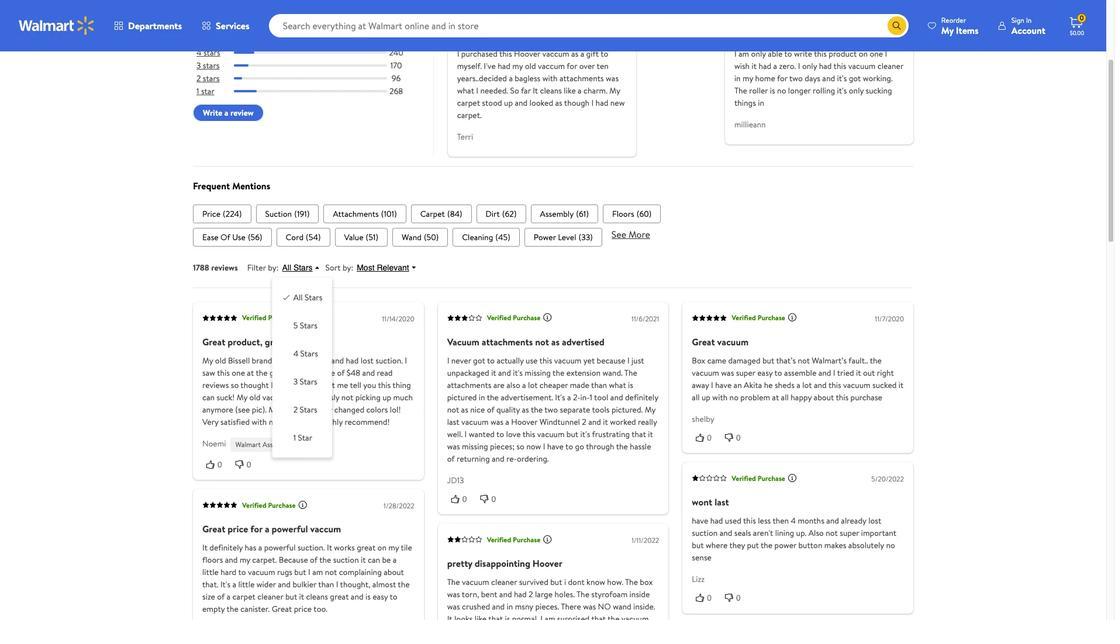 Task type: vqa. For each thing, say whether or not it's contained in the screenshot.
"from" to the left
no



Task type: describe. For each thing, give the bounding box(es) containing it.
see more list
[[193, 228, 914, 247]]

vacuum inside the vacuum cleaner survived but i dont know how. the box was torn, bent and had 2 large holes. the styrofoam inside was crushed and in msny pieces.  there was no wand inside. it looks like that is normal.  i am surprised that the vac
[[462, 577, 489, 589]]

returning
[[457, 453, 490, 465]]

verified up disappointing at the bottom left
[[487, 535, 511, 545]]

in inside i never got to actually use this vacuum yet because i just unpackaged it and it's missing the extension wand. the attachments are also a lot cheaper made than what is pictured in the advertisement. it's a 2-in-1 tool and definitely not as nice of quality as the two separate tools pictured. my last vacuum was a hoover windtunnel 2 and it worked really well. i wanted to love this vacuum but it's frustrating that it was missing pieces; so now i have to go through the hassle of returning and re-ordering.
[[479, 392, 485, 403]]

this down product
[[834, 60, 847, 72]]

at inside box came damaged but that's not walmart's fault.. the vacuum was super easy to assemble and i tried it out right away i have an akita he sheds a lot and this vacuum sucked it all up with no problem at all happy about this purchase
[[772, 392, 779, 403]]

and down the bent
[[492, 601, 505, 613]]

by: for sort by:
[[343, 262, 353, 274]]

list item containing ease of use
[[193, 228, 272, 247]]

bissell
[[228, 355, 250, 367]]

list item containing attachments
[[324, 205, 406, 223]]

0 for 0 button under shelby
[[707, 433, 712, 443]]

attachments
[[333, 208, 379, 220]]

3 for 3 stars
[[293, 376, 298, 388]]

not inside it definitely has a powerful suction. it works great on my tile floors and my carpet. because of the suction it can be a little hard to vacuum rugs but i am not complaining about that. it's a little wider and bulkier than i thought, almost the size of a carpet cleaner but it cleans great and is easy to empty the canister. great price too.
[[325, 567, 337, 579]]

not inside the my old bissell brand vacuum was old and had lost suction. i saw this one at the great holiday price of $48 and read reviews so thought i'd give it a try. let me tell you this thing can suck! my old vacuum was obviously not picking up much anymore (see pic). my carpet literally changed colors lol! very satisfied with my purchase! i highly recommend!
[[341, 392, 354, 403]]

i up wish
[[735, 48, 737, 60]]

1 all from the left
[[692, 392, 700, 403]]

0 vertical spatial little
[[202, 567, 219, 579]]

11/7/2020
[[875, 314, 904, 324]]

a up so
[[509, 73, 513, 84]]

cleans inside 'clean home happy mom! i purchased this hoover vaccum as a gift to myself. i've had my old vaccum for over ten years..decided a bagless with attachments was what i needed. so far  it cleans like a charm. my carpet stood up and looked as though i had new carpet.'
[[540, 85, 562, 97]]

a inside the my old bissell brand vacuum was old and had lost suction. i saw this one at the great holiday price of $48 and read reviews so thought i'd give it a try. let me tell you this thing can suck! my old vacuum was obviously not picking up much anymore (see pic). my carpet literally changed colors lol! very satisfied with my purchase! i highly recommend!
[[304, 380, 308, 391]]

search icon image
[[893, 21, 902, 30]]

it up are
[[491, 367, 496, 379]]

a right size on the bottom left of the page
[[227, 591, 231, 603]]

the inside the my old bissell brand vacuum was old and had lost suction. i saw this one at the great holiday price of $48 and read reviews so thought i'd give it a try. let me tell you this thing can suck! my old vacuum was obviously not picking up much anymore (see pic). my carpet literally changed colors lol! very satisfied with my purchase! i highly recommend!
[[256, 367, 268, 379]]

option group containing all stars
[[282, 287, 322, 449]]

my inside 'clean home happy mom! i purchased this hoover vaccum as a gift to myself. i've had my old vaccum for over ten years..decided a bagless with attachments was what i needed. so far  it cleans like a charm. my carpet stood up and looked as though i had new carpet.'
[[610, 85, 620, 97]]

stars right give
[[300, 376, 317, 388]]

list item containing dirt
[[476, 205, 526, 223]]

0 horizontal spatial that
[[489, 614, 503, 621]]

list item containing carpet
[[411, 205, 472, 223]]

my up (see
[[237, 392, 248, 403]]

super inside have had used this less then 4 months and already lost suction and seals aren't lining up. also not super important but where they put the power button makes absolutely no sense
[[840, 528, 859, 539]]

great for great price for a powerful vaccum
[[202, 523, 225, 536]]

purchased
[[461, 48, 498, 60]]

write
[[203, 107, 223, 119]]

cleans inside it definitely has a powerful suction. it works great on my tile floors and my carpet. because of the suction it can be a little hard to vacuum rugs but i am not complaining about that. it's a little wider and bulkier than i thought, almost the size of a carpet cleaner but it cleans great and is easy to empty the canister. great price too.
[[306, 591, 328, 603]]

3 for 3 stars
[[197, 60, 201, 71]]

i left thought,
[[336, 579, 338, 591]]

0 for 0 button under noemi
[[218, 460, 222, 470]]

cleaner inside it definitely has a powerful suction. it works great on my tile floors and my carpet. because of the suction it can be a little hard to vacuum rugs but i am not complaining about that. it's a little wider and bulkier than i thought, almost the size of a carpet cleaner but it cleans great and is easy to empty the canister. great price too.
[[257, 591, 283, 603]]

a right write on the left top of the page
[[225, 107, 228, 119]]

the down are
[[487, 392, 499, 403]]

problem
[[741, 392, 770, 403]]

what inside i never got to actually use this vacuum yet because i just unpackaged it and it's missing the extension wand. the attachments are also a lot cheaper made than what is pictured in the advertisement. it's a 2-in-1 tool and definitely not as nice of quality as the two separate tools pictured. my last vacuum was a hoover windtunnel 2 and it worked really well. i wanted to love this vacuum but it's frustrating that it was missing pieces; so now i have to go through the hassle of returning and re-ordering.
[[609, 380, 626, 391]]

list item containing suction
[[256, 205, 319, 223]]

years..decided
[[457, 73, 507, 84]]

268
[[390, 86, 403, 97]]

just
[[632, 355, 644, 367]]

and up you
[[362, 367, 375, 379]]

Walmart Site-Wide search field
[[269, 14, 909, 37]]

through
[[586, 441, 615, 453]]

with inside box came damaged but that's not walmart's fault.. the vacuum was super easy to assemble and i tried it out right away i have an akita he sheds a lot and this vacuum sucked it all up with no problem at all happy about this purchase
[[713, 392, 728, 403]]

hoover inside 'clean home happy mom! i purchased this hoover vaccum as a gift to myself. i've had my old vaccum for over ten years..decided a bagless with attachments was what i needed. so far  it cleans like a charm. my carpet stood up and looked as though i had new carpet.'
[[514, 48, 541, 60]]

purchase up back
[[800, 9, 828, 19]]

(101)
[[381, 208, 397, 220]]

it left out
[[856, 367, 861, 379]]

write
[[794, 48, 812, 60]]

1788
[[193, 262, 209, 274]]

how.
[[607, 577, 624, 589]]

of right because
[[310, 555, 318, 566]]

11/6/2021
[[632, 314, 659, 324]]

powerful for suction.
[[264, 542, 296, 554]]

this inside 'clean home happy mom! i purchased this hoover vaccum as a gift to myself. i've had my old vaccum for over ten years..decided a bagless with attachments was what i needed. so far  it cleans like a charm. my carpet stood up and looked as though i had new carpet.'
[[500, 48, 512, 60]]

to up pieces; at the left of page
[[497, 429, 504, 440]]

Search search field
[[269, 14, 909, 37]]

never
[[451, 355, 471, 367]]

clean home happy mom! i purchased this hoover vaccum as a gift to myself. i've had my old vaccum for over ten years..decided a bagless with attachments was what i needed. so far  it cleans like a charm. my carpet stood up and looked as though i had new carpet.
[[457, 31, 625, 121]]

and up me
[[331, 355, 344, 367]]

lot inside i never got to actually use this vacuum yet because i just unpackaged it and it's missing the extension wand. the attachments are also a lot cheaper made than what is pictured in the advertisement. it's a 2-in-1 tool and definitely not as nice of quality as the two separate tools pictured. my last vacuum was a hoover windtunnel 2 and it worked really well. i wanted to love this vacuum but it's frustrating that it was missing pieces; so now i have to go through the hassle of returning and re-ordering.
[[528, 380, 538, 391]]

up.
[[796, 528, 807, 539]]

works
[[334, 542, 355, 554]]

bagless
[[515, 73, 541, 84]]

a up though
[[578, 85, 582, 97]]

i left tried at the right of the page
[[833, 367, 836, 379]]

also
[[507, 380, 520, 391]]

back
[[802, 31, 822, 44]]

write a review
[[203, 107, 254, 119]]

walmart associate
[[235, 440, 292, 450]]

filter
[[247, 262, 266, 274]]

to inside 'clean home happy mom! i purchased this hoover vaccum as a gift to myself. i've had my old vaccum for over ten years..decided a bagless with attachments was what i needed. so far  it cleans like a charm. my carpet stood up and looked as though i had new carpet.'
[[601, 48, 609, 60]]

carpet. inside 'clean home happy mom! i purchased this hoover vaccum as a gift to myself. i've had my old vaccum for over ten years..decided a bagless with attachments was what i needed. so far  it cleans like a charm. my carpet stood up and looked as though i had new carpet.'
[[457, 110, 482, 121]]

walmart
[[235, 440, 261, 450]]

star
[[298, 432, 312, 444]]

0 button down "problem"
[[721, 432, 750, 444]]

of right size on the bottom left of the page
[[217, 591, 225, 603]]

verified purchase up back
[[774, 9, 828, 19]]

$0.00
[[1070, 29, 1085, 37]]

all stars inside popup button
[[282, 263, 313, 272]]

akita
[[744, 380, 762, 391]]

carpet inside the my old bissell brand vacuum was old and had lost suction. i saw this one at the great holiday price of $48 and read reviews so thought i'd give it a try. let me tell you this thing can suck! my old vacuum was obviously not picking up much anymore (see pic). my carpet literally changed colors lol! very satisfied with my purchase! i highly recommend!
[[281, 404, 304, 416]]

wand
[[613, 601, 632, 613]]

vacuum up holiday
[[274, 355, 301, 367]]

carpet. inside it definitely has a powerful suction. it works great on my tile floors and my carpet. because of the suction it can be a little hard to vacuum rugs but i am not complaining about that. it's a little wider and bulkier than i thought, almost the size of a carpet cleaner but it cleans great and is easy to empty the canister. great price too.
[[252, 555, 277, 566]]

got inside i never got to actually use this vacuum yet because i just unpackaged it and it's missing the extension wand. the attachments are also a lot cheaper made than what is pictured in the advertisement. it's a 2-in-1 tool and definitely not as nice of quality as the two separate tools pictured. my last vacuum was a hoover windtunnel 2 and it worked really well. i wanted to love this vacuum but it's frustrating that it was missing pieces; so now i have to go through the hassle of returning and re-ordering.
[[473, 355, 485, 367]]

as down pictured
[[461, 404, 468, 416]]

verified purchase up less in the bottom of the page
[[732, 474, 786, 484]]

had right i've
[[498, 60, 511, 72]]

re-
[[507, 453, 517, 465]]

definitely inside i never got to actually use this vacuum yet because i just unpackaged it and it's missing the extension wand. the attachments are also a lot cheaper made than what is pictured in the advertisement. it's a 2-in-1 tool and definitely not as nice of quality as the two separate tools pictured. my last vacuum was a hoover windtunnel 2 and it worked really well. i wanted to love this vacuum but it's frustrating that it was missing pieces; so now i have to go through the hassle of returning and re-ordering.
[[625, 392, 659, 403]]

old inside 'clean home happy mom! i purchased this hoover vaccum as a gift to myself. i've had my old vaccum for over ten years..decided a bagless with attachments was what i needed. so far  it cleans like a charm. my carpet stood up and looked as though i had new carpet.'
[[525, 60, 536, 72]]

stars up purchase!
[[300, 404, 317, 416]]

can inside the my old bissell brand vacuum was old and had lost suction. i saw this one at the great holiday price of $48 and read reviews so thought i'd give it a try. let me tell you this thing can suck! my old vacuum was obviously not picking up much anymore (see pic). my carpet literally changed colors lol! very satisfied with my purchase! i highly recommend!
[[202, 392, 215, 403]]

is inside the vacuum cleaner survived but i dont know how. the box was torn, bent and had 2 large holes. the styrofoam inside was crushed and in msny pieces.  there was no wand inside. it looks like that is normal.  i am surprised that the vac
[[505, 614, 510, 621]]

and right the bent
[[499, 589, 512, 601]]

great down 5 stars radio
[[265, 336, 287, 348]]

at inside the my old bissell brand vacuum was old and had lost suction. i saw this one at the great holiday price of $48 and read reviews so thought i'd give it a try. let me tell you this thing can suck! my old vacuum was obviously not picking up much anymore (see pic). my carpet literally changed colors lol! very satisfied with my purchase! i highly recommend!
[[247, 367, 254, 379]]

power
[[775, 540, 797, 552]]

0 inside 0 $0.00
[[1080, 13, 1084, 23]]

verified purchase information image for last
[[788, 474, 797, 483]]

list item containing price
[[193, 205, 251, 223]]

was left the no
[[583, 601, 596, 613]]

1 horizontal spatial missing
[[525, 367, 551, 379]]

1 vertical spatial vaccum
[[538, 60, 565, 72]]

to right hard
[[238, 567, 246, 579]]

two inside the need my money back i am only able to write this product on one i wish it had a zero. i only had this vacuum cleaner in my home for two days and it's got working. the roller is no longer rolling it's only sucking things in
[[790, 73, 803, 84]]

my up saw
[[202, 355, 213, 367]]

i up the bulkier
[[308, 567, 310, 579]]

already
[[841, 515, 867, 527]]

it inside the vacuum cleaner survived but i dont know how. the box was torn, bent and had 2 large holes. the styrofoam inside was crushed and in msny pieces.  there was no wand inside. it looks like that is normal.  i am surprised that the vac
[[447, 614, 453, 621]]

suction inside have had used this less then 4 months and already lost suction and seals aren't lining up. also not super important but where they put the power button makes absolutely no sense
[[692, 528, 718, 539]]

a inside box came damaged but that's not walmart's fault.. the vacuum was super easy to assemble and i tried it out right away i have an akita he sheds a lot and this vacuum sucked it all up with no problem at all happy about this purchase
[[797, 380, 801, 391]]

to left go at right bottom
[[566, 441, 573, 453]]

1 vertical spatial attachments
[[482, 336, 533, 348]]

longer
[[788, 85, 811, 97]]

All Stars radio
[[282, 292, 291, 301]]

0 for 0 button underneath lizz
[[707, 594, 712, 603]]

verified purchase up vacuum attachments not as advertised
[[487, 313, 541, 323]]

to down almost
[[390, 591, 398, 603]]

torn,
[[462, 589, 479, 601]]

it down really
[[648, 429, 653, 440]]

2 vertical spatial hoover
[[533, 558, 563, 570]]

verified up "purchased" on the left top of the page
[[497, 9, 521, 19]]

2 vertical spatial vaccum
[[310, 523, 341, 536]]

rolling
[[813, 85, 835, 97]]

my right pic).
[[269, 404, 279, 416]]

and down used
[[720, 528, 733, 539]]

price inside the my old bissell brand vacuum was old and had lost suction. i saw this one at the great holiday price of $48 and read reviews so thought i'd give it a try. let me tell you this thing can suck! my old vacuum was obviously not picking up much anymore (see pic). my carpet literally changed colors lol! very satisfied with my purchase! i highly recommend!
[[317, 367, 335, 379]]

than inside i never got to actually use this vacuum yet because i just unpackaged it and it's missing the extension wand. the attachments are also a lot cheaper made than what is pictured in the advertisement. it's a 2-in-1 tool and definitely not as nice of quality as the two separate tools pictured. my last vacuum was a hoover windtunnel 2 and it worked really well. i wanted to love this vacuum but it's frustrating that it was missing pieces; so now i have to go through the hassle of returning and re-ordering.
[[591, 380, 607, 391]]

2 vertical spatial for
[[251, 523, 263, 536]]

relevant
[[377, 263, 409, 272]]

it's down product
[[837, 73, 847, 84]]

2 horizontal spatial only
[[849, 85, 864, 97]]

list item containing floors
[[603, 205, 661, 223]]

progress bar for 96
[[234, 77, 387, 80]]

and left already at the right bottom of the page
[[827, 515, 839, 527]]

looked
[[530, 97, 553, 109]]

is inside it definitely has a powerful suction. it works great on my tile floors and my carpet. because of the suction it can be a little hard to vacuum rugs but i am not complaining about that. it's a little wider and bulkier than i thought, almost the size of a carpet cleaner but it cleans great and is easy to empty the canister. great price too.
[[366, 591, 371, 603]]

inside.
[[634, 601, 655, 613]]

pic).
[[252, 404, 267, 416]]

0 button down returning
[[476, 494, 506, 505]]

normal.
[[512, 614, 539, 621]]

(51)
[[366, 232, 379, 243]]

i right "now"
[[543, 441, 545, 453]]

5/20/2022
[[872, 474, 904, 484]]

highly
[[322, 416, 343, 428]]

great vacuum
[[692, 336, 749, 348]]

shelby
[[692, 413, 715, 425]]

actually
[[497, 355, 524, 367]]

0 for 0 button under returning
[[492, 495, 496, 504]]

of right "nice"
[[487, 404, 495, 416]]

for inside the need my money back i am only able to write this product on one i wish it had a zero. i only had this vacuum cleaner in my home for two days and it's got working. the roller is no longer rolling it's only sucking things in
[[777, 73, 788, 84]]

looks
[[454, 614, 473, 621]]

with inside 'clean home happy mom! i purchased this hoover vaccum as a gift to myself. i've had my old vaccum for over ten years..decided a bagless with attachments was what i needed. so far  it cleans like a charm. my carpet stood up and looked as though i had new carpet.'
[[543, 73, 558, 84]]

my inside reorder my items
[[942, 24, 954, 37]]

0 for 0 button below "problem"
[[736, 433, 741, 443]]

1 inside i never got to actually use this vacuum yet because i just unpackaged it and it's missing the extension wand. the attachments are also a lot cheaper made than what is pictured in the advertisement. it's a 2-in-1 tool and definitely not as nice of quality as the two separate tools pictured. my last vacuum was a hoover windtunnel 2 and it worked really well. i wanted to love this vacuum but it's frustrating that it was missing pieces; so now i have to go through the hassle of returning and re-ordering.
[[590, 392, 593, 403]]

verified purchase up damaged
[[732, 313, 786, 323]]

services
[[216, 19, 250, 32]]

2 inside the vacuum cleaner survived but i dont know how. the box was torn, bent and had 2 large holes. the styrofoam inside was crushed and in msny pieces.  there was no wand inside. it looks like that is normal.  i am surprised that the vac
[[529, 589, 533, 601]]

price!
[[289, 336, 312, 348]]

1 vertical spatial little
[[238, 579, 255, 591]]

reviews inside the my old bissell brand vacuum was old and had lost suction. i saw this one at the great holiday price of $48 and read reviews so thought i'd give it a try. let me tell you this thing can suck! my old vacuum was obviously not picking up much anymore (see pic). my carpet literally changed colors lol! very satisfied with my purchase! i highly recommend!
[[202, 380, 229, 391]]

purchase up "that's"
[[758, 313, 786, 323]]

but inside box came damaged but that's not walmart's fault.. the vacuum was super easy to assemble and i tried it out right away i have an akita he sheds a lot and this vacuum sucked it all up with no problem at all happy about this purchase
[[763, 355, 775, 367]]

to inside box came damaged but that's not walmart's fault.. the vacuum was super easy to assemble and i tried it out right away i have an akita he sheds a lot and this vacuum sucked it all up with no problem at all happy about this purchase
[[775, 367, 782, 379]]

one inside the my old bissell brand vacuum was old and had lost suction. i saw this one at the great holiday price of $48 and read reviews so thought i'd give it a try. let me tell you this thing can suck! my old vacuum was obviously not picking up much anymore (see pic). my carpet literally changed colors lol! very satisfied with my purchase! i highly recommend!
[[232, 367, 245, 379]]

verified up the money
[[774, 9, 799, 19]]

so inside the my old bissell brand vacuum was old and had lost suction. i saw this one at the great holiday price of $48 and read reviews so thought i'd give it a try. let me tell you this thing can suck! my old vacuum was obviously not picking up much anymore (see pic). my carpet literally changed colors lol! very satisfied with my purchase! i highly recommend!
[[231, 380, 239, 391]]

list item containing wand
[[393, 228, 448, 247]]

it's up go at right bottom
[[581, 429, 590, 440]]

0 for 0 button below jd13 at the bottom left of the page
[[462, 495, 467, 504]]

i right "away"
[[711, 380, 714, 391]]

a right has
[[258, 542, 262, 554]]

the right almost
[[398, 579, 410, 591]]

my right the need
[[759, 31, 771, 44]]

all inside option group
[[293, 292, 303, 304]]

as down 'advertisement.'
[[522, 404, 529, 416]]

know
[[587, 577, 605, 589]]

brand
[[252, 355, 272, 367]]

verified purchase up mom! at left top
[[497, 9, 551, 19]]

have inside box came damaged but that's not walmart's fault.. the vacuum was super easy to assemble and i tried it out right away i have an akita he sheds a lot and this vacuum sucked it all up with no problem at all happy about this purchase
[[715, 380, 732, 391]]

no
[[598, 601, 611, 613]]

was up 2 stars
[[292, 392, 305, 403]]

like for survived
[[475, 614, 487, 621]]

it's right rolling
[[837, 85, 847, 97]]

out
[[863, 367, 875, 379]]

attachments (101)
[[333, 208, 397, 220]]

stars right all stars radio
[[305, 292, 322, 304]]

stars for 3 stars
[[203, 60, 220, 71]]

am inside the vacuum cleaner survived but i dont know how. the box was torn, bent and had 2 large holes. the styrofoam inside was crushed and in msny pieces.  there was no wand inside. it looks like that is normal.  i am surprised that the vac
[[545, 614, 555, 621]]

stars for 4 stars
[[204, 47, 220, 59]]

0 button down noemi
[[202, 459, 232, 471]]

by: for filter by:
[[268, 262, 279, 274]]

star
[[201, 86, 215, 97]]

vacuum down i'd
[[262, 392, 290, 403]]

up inside the my old bissell brand vacuum was old and had lost suction. i saw this one at the great holiday price of $48 and read reviews so thought i'd give it a try. let me tell you this thing can suck! my old vacuum was obviously not picking up much anymore (see pic). my carpet literally changed colors lol! very satisfied with my purchase! i highly recommend!
[[383, 392, 391, 403]]

wand.
[[603, 367, 623, 379]]

list containing price
[[193, 205, 914, 223]]

right
[[877, 367, 894, 379]]

stars up price! at the left of the page
[[300, 320, 318, 332]]

where
[[706, 540, 728, 552]]

(84)
[[447, 208, 462, 220]]

have inside have had used this less then 4 months and already lost suction and seals aren't lining up. also not super important but where they put the power button makes absolutely no sense
[[692, 515, 709, 527]]

zero.
[[779, 60, 796, 72]]

has
[[245, 542, 256, 554]]

2 up 1 star
[[197, 73, 201, 84]]

but up the bulkier
[[294, 567, 306, 579]]

it up floors
[[202, 542, 208, 554]]

verified purchase information image
[[543, 535, 552, 544]]

services button
[[192, 12, 259, 40]]

suck!
[[217, 392, 235, 403]]

3 stars
[[197, 60, 220, 71]]

this down read
[[378, 380, 391, 391]]

0 vertical spatial reviews
[[211, 262, 238, 274]]

progress bar for 240
[[234, 52, 387, 54]]

it right sucked at the bottom right of the page
[[899, 380, 904, 391]]

and down pieces; at the left of page
[[492, 453, 505, 465]]

this right write
[[814, 48, 827, 60]]

the down 'advertisement.'
[[531, 404, 543, 416]]

5 stars
[[293, 320, 318, 332]]

but down the bulkier
[[285, 591, 297, 603]]

list item containing value
[[335, 228, 388, 247]]

the right because
[[319, 555, 331, 566]]

canister.
[[240, 604, 270, 615]]

mentions
[[232, 179, 270, 192]]

carpet (84)
[[420, 208, 462, 220]]

cheaper
[[540, 380, 568, 391]]

(62)
[[502, 208, 517, 220]]

the up inside
[[625, 577, 638, 589]]

absolutely
[[849, 540, 884, 552]]

170
[[391, 60, 402, 71]]

and down thought,
[[351, 591, 364, 603]]

too.
[[314, 604, 328, 615]]

tell
[[350, 380, 361, 391]]

seals
[[735, 528, 751, 539]]

5 for 5 stars
[[293, 320, 298, 332]]

because
[[597, 355, 626, 367]]

able
[[768, 48, 783, 60]]

i up working.
[[885, 48, 888, 60]]

it's up 'also'
[[513, 367, 523, 379]]

i left "just"
[[628, 355, 630, 367]]

am inside it definitely has a powerful suction. it works great on my tile floors and my carpet. because of the suction it can be a little hard to vacuum rugs but i am not complaining about that. it's a little wider and bulkier than i thought, almost the size of a carpet cleaner but it cleans great and is easy to empty the canister. great price too.
[[312, 567, 323, 579]]

my inside the my old bissell brand vacuum was old and had lost suction. i saw this one at the great holiday price of $48 and read reviews so thought i'd give it a try. let me tell you this thing can suck! my old vacuum was obviously not picking up much anymore (see pic). my carpet literally changed colors lol! very satisfied with my purchase! i highly recommend!
[[269, 416, 279, 428]]

a down quality
[[506, 416, 509, 428]]

suction. inside it definitely has a powerful suction. it works great on my tile floors and my carpet. because of the suction it can be a little hard to vacuum rugs but i am not complaining about that. it's a little wider and bulkier than i thought, almost the size of a carpet cleaner but it cleans great and is easy to empty the canister. great price too.
[[298, 542, 325, 554]]

2 stars
[[197, 73, 220, 84]]

to left the actually
[[487, 355, 495, 367]]

an
[[734, 380, 742, 391]]

great right works
[[357, 542, 376, 554]]

my inside i never got to actually use this vacuum yet because i just unpackaged it and it's missing the extension wand. the attachments are also a lot cheaper made than what is pictured in the advertisement. it's a 2-in-1 tool and definitely not as nice of quality as the two separate tools pictured. my last vacuum was a hoover windtunnel 2 and it worked really well. i wanted to love this vacuum but it's frustrating that it was missing pieces; so now i have to go through the hassle of returning and re-ordering.
[[645, 404, 656, 416]]

the up cheaper
[[553, 367, 565, 379]]

the inside i never got to actually use this vacuum yet because i just unpackaged it and it's missing the extension wand. the attachments are also a lot cheaper made than what is pictured in the advertisement. it's a 2-in-1 tool and definitely not as nice of quality as the two separate tools pictured. my last vacuum was a hoover windtunnel 2 and it worked really well. i wanted to love this vacuum but it's frustrating that it was missing pieces; so now i have to go through the hassle of returning and re-ordering.
[[625, 367, 637, 379]]

pretty
[[447, 558, 473, 570]]

stars for 2 stars
[[203, 73, 220, 84]]

lizz
[[692, 574, 705, 586]]

as left gift
[[571, 48, 579, 60]]

1788 reviews
[[193, 262, 238, 274]]

a right be
[[393, 555, 397, 566]]

this right saw
[[217, 367, 230, 379]]

thought,
[[340, 579, 371, 591]]

up inside 'clean home happy mom! i purchased this hoover vaccum as a gift to myself. i've had my old vaccum for over ten years..decided a bagless with attachments was what i needed. so far  it cleans like a charm. my carpet stood up and looked as though i had new carpet.'
[[504, 97, 513, 109]]

had up days
[[819, 60, 832, 72]]

box
[[640, 577, 653, 589]]

that inside i never got to actually use this vacuum yet because i just unpackaged it and it's missing the extension wand. the attachments are also a lot cheaper made than what is pictured in the advertisement. it's a 2-in-1 tool and definitely not as nice of quality as the two separate tools pictured. my last vacuum was a hoover windtunnel 2 and it worked really well. i wanted to love this vacuum but it's frustrating that it was missing pieces; so now i have to go through the hassle of returning and re-ordering.
[[632, 429, 646, 440]]

a right 'also'
[[522, 380, 526, 391]]

can inside it definitely has a powerful suction. it works great on my tile floors and my carpet. because of the suction it can be a little hard to vacuum rugs but i am not complaining about that. it's a little wider and bulkier than i thought, almost the size of a carpet cleaner but it cleans great and is easy to empty the canister. great price too.
[[368, 555, 380, 566]]

great for great vacuum
[[692, 336, 715, 348]]

like for mom!
[[564, 85, 576, 97]]

so inside i never got to actually use this vacuum yet because i just unpackaged it and it's missing the extension wand. the attachments are also a lot cheaper made than what is pictured in the advertisement. it's a 2-in-1 tool and definitely not as nice of quality as the two separate tools pictured. my last vacuum was a hoover windtunnel 2 and it worked really well. i wanted to love this vacuum but it's frustrating that it was missing pieces; so now i have to go through the hassle of returning and re-ordering.
[[517, 441, 525, 453]]

there
[[561, 601, 581, 613]]



Task type: locate. For each thing, give the bounding box(es) containing it.
floors
[[612, 208, 635, 220]]

1 horizontal spatial 4
[[293, 348, 298, 360]]

vacuum down "nice"
[[461, 416, 489, 428]]

need
[[735, 31, 756, 44]]

about down assemble
[[814, 392, 834, 403]]

not up assemble
[[798, 355, 810, 367]]

great
[[202, 336, 225, 348], [692, 336, 715, 348], [202, 523, 225, 536], [272, 604, 292, 615]]

home inside 'clean home happy mom! i purchased this hoover vaccum as a gift to myself. i've had my old vaccum for over ten years..decided a bagless with attachments was what i needed. so far  it cleans like a charm. my carpet stood up and looked as though i had new carpet.'
[[481, 31, 504, 44]]

put
[[747, 540, 759, 552]]

0 for 0 button below walmart
[[247, 460, 251, 470]]

1 vertical spatial only
[[802, 60, 817, 72]]

no down an
[[730, 392, 739, 403]]

0 horizontal spatial 3
[[197, 60, 201, 71]]

stars
[[294, 263, 313, 272], [305, 292, 322, 304], [300, 320, 318, 332], [300, 348, 318, 360], [300, 376, 317, 388], [300, 404, 317, 416]]

list item containing cleaning
[[453, 228, 520, 247]]

happy inside box came damaged but that's not walmart's fault.. the vacuum was super easy to assemble and i tried it out right away i have an akita he sheds a lot and this vacuum sucked it all up with no problem at all happy about this purchase
[[791, 392, 812, 403]]

separate
[[560, 404, 590, 416]]

1 for 1 star
[[293, 432, 296, 444]]

on inside the need my money back i am only able to write this product on one i wish it had a zero. i only had this vacuum cleaner in my home for two days and it's got working. the roller is no longer rolling it's only sucking things in
[[859, 48, 868, 60]]

0 vertical spatial for
[[567, 60, 577, 72]]

old up saw
[[215, 355, 226, 367]]

pretty disappointing hoover
[[447, 558, 563, 570]]

got inside the need my money back i am only able to write this product on one i wish it had a zero. i only had this vacuum cleaner in my home for two days and it's got working. the roller is no longer rolling it's only sucking things in
[[849, 73, 861, 84]]

1 horizontal spatial than
[[591, 380, 607, 391]]

hoover inside i never got to actually use this vacuum yet because i just unpackaged it and it's missing the extension wand. the attachments are also a lot cheaper made than what is pictured in the advertisement. it's a 2-in-1 tool and definitely not as nice of quality as the two separate tools pictured. my last vacuum was a hoover windtunnel 2 and it worked really well. i wanted to love this vacuum but it's frustrating that it was missing pieces; so now i have to go through the hassle of returning and re-ordering.
[[511, 416, 538, 428]]

1 vertical spatial 4
[[293, 348, 298, 360]]

i right "zero."
[[798, 60, 800, 72]]

1 horizontal spatial carpet.
[[457, 110, 482, 121]]

0 vertical spatial cleans
[[540, 85, 562, 97]]

3 inside option group
[[293, 376, 298, 388]]

than inside it definitely has a powerful suction. it works great on my tile floors and my carpet. because of the suction it can be a little hard to vacuum rugs but i am not complaining about that. it's a little wider and bulkier than i thought, almost the size of a carpet cleaner but it cleans great and is easy to empty the canister. great price too.
[[318, 579, 334, 591]]

have inside i never got to actually use this vacuum yet because i just unpackaged it and it's missing the extension wand. the attachments are also a lot cheaper made than what is pictured in the advertisement. it's a 2-in-1 tool and definitely not as nice of quality as the two separate tools pictured. my last vacuum was a hoover windtunnel 2 and it worked really well. i wanted to love this vacuum but it's frustrating that it was missing pieces; so now i have to go through the hassle of returning and re-ordering.
[[547, 441, 564, 453]]

it's down cheaper
[[555, 392, 565, 403]]

and down rugs
[[278, 579, 291, 591]]

0 for 0 button below they
[[736, 594, 741, 603]]

2 all from the left
[[781, 392, 789, 403]]

clean
[[457, 31, 479, 44]]

4 progress bar from the top
[[234, 90, 387, 93]]

0 horizontal spatial home
[[481, 31, 504, 44]]

0 horizontal spatial cleans
[[306, 591, 328, 603]]

pieces;
[[490, 441, 515, 453]]

0 vertical spatial with
[[543, 73, 558, 84]]

for inside 'clean home happy mom! i purchased this hoover vaccum as a gift to myself. i've had my old vaccum for over ten years..decided a bagless with attachments was what i needed. so far  it cleans like a charm. my carpet stood up and looked as though i had new carpet.'
[[567, 60, 577, 72]]

had left used
[[711, 515, 723, 527]]

(see
[[235, 404, 250, 416]]

last up well.
[[447, 416, 460, 428]]

am inside the need my money back i am only able to write this product on one i wish it had a zero. i only had this vacuum cleaner in my home for two days and it's got working. the roller is no longer rolling it's only sucking things in
[[739, 48, 749, 60]]

0 button down jd13 at the bottom left of the page
[[447, 494, 476, 505]]

as
[[571, 48, 579, 60], [555, 97, 563, 109], [551, 336, 560, 348], [461, 404, 468, 416], [522, 404, 529, 416]]

0 horizontal spatial for
[[251, 523, 263, 536]]

my old bissell brand vacuum was old and had lost suction. i saw this one at the great holiday price of $48 and read reviews so thought i'd give it a try. let me tell you this thing can suck! my old vacuum was obviously not picking up much anymore (see pic). my carpet literally changed colors lol! very satisfied with my purchase! i highly recommend!
[[202, 355, 413, 428]]

is inside the need my money back i am only able to write this product on one i wish it had a zero. i only had this vacuum cleaner in my home for two days and it's got working. the roller is no longer rolling it's only sucking things in
[[770, 85, 775, 97]]

1 vertical spatial like
[[475, 614, 487, 621]]

to up "zero."
[[785, 48, 792, 60]]

not inside box came damaged but that's not walmart's fault.. the vacuum was super easy to assemble and i tried it out right away i have an akita he sheds a lot and this vacuum sucked it all up with no problem at all happy about this purchase
[[798, 355, 810, 367]]

about inside it definitely has a powerful suction. it works great on my tile floors and my carpet. because of the suction it can be a little hard to vacuum rugs but i am not complaining about that. it's a little wider and bulkier than i thought, almost the size of a carpet cleaner but it cleans great and is easy to empty the canister. great price too.
[[384, 567, 404, 579]]

cleaner inside the need my money back i am only able to write this product on one i wish it had a zero. i only had this vacuum cleaner in my home for two days and it's got working. the roller is no longer rolling it's only sucking things in
[[878, 60, 904, 72]]

verified up used
[[732, 474, 756, 484]]

1 horizontal spatial 3
[[293, 376, 298, 388]]

0 horizontal spatial 4
[[197, 47, 202, 59]]

it's inside i never got to actually use this vacuum yet because i just unpackaged it and it's missing the extension wand. the attachments are also a lot cheaper made than what is pictured in the advertisement. it's a 2-in-1 tool and definitely not as nice of quality as the two separate tools pictured. my last vacuum was a hoover windtunnel 2 and it worked really well. i wanted to love this vacuum but it's frustrating that it was missing pieces; so now i have to go through the hassle of returning and re-ordering.
[[555, 392, 565, 403]]

last inside i never got to actually use this vacuum yet because i just unpackaged it and it's missing the extension wand. the attachments are also a lot cheaper made than what is pictured in the advertisement. it's a 2-in-1 tool and definitely not as nice of quality as the two separate tools pictured. my last vacuum was a hoover windtunnel 2 and it worked really well. i wanted to love this vacuum but it's frustrating that it was missing pieces; so now i have to go through the hassle of returning and re-ordering.
[[447, 416, 460, 428]]

list item containing cord
[[276, 228, 330, 247]]

0 horizontal spatial missing
[[462, 441, 488, 453]]

verified purchase information image up vacuum attachments not as advertised
[[543, 313, 552, 322]]

purchase down all stars radio
[[268, 313, 296, 323]]

great up floors
[[202, 523, 225, 536]]

option group
[[282, 287, 322, 449]]

0 horizontal spatial with
[[252, 416, 267, 428]]

0 vertical spatial like
[[564, 85, 576, 97]]

this inside have had used this less then 4 months and already lost suction and seals aren't lining up. also not super important but where they put the power button makes absolutely no sense
[[743, 515, 756, 527]]

0 horizontal spatial price
[[228, 523, 248, 536]]

suction
[[265, 208, 292, 220]]

2 horizontal spatial 1
[[590, 392, 593, 403]]

$48
[[347, 367, 360, 379]]

0 vertical spatial it's
[[555, 392, 565, 403]]

i left never
[[447, 355, 449, 367]]

see more
[[612, 228, 650, 241]]

on up be
[[378, 542, 387, 554]]

0 horizontal spatial one
[[232, 367, 245, 379]]

surprised
[[557, 614, 590, 621]]

was inside 'clean home happy mom! i purchased this hoover vaccum as a gift to myself. i've had my old vaccum for over ten years..decided a bagless with attachments was what i needed. so far  it cleans like a charm. my carpet stood up and looked as though i had new carpet.'
[[606, 73, 619, 84]]

1 horizontal spatial lost
[[869, 515, 882, 527]]

this left the purchase
[[836, 392, 849, 403]]

1 vertical spatial missing
[[462, 441, 488, 453]]

super inside box came damaged but that's not walmart's fault.. the vacuum was super easy to assemble and i tried it out right away i have an akita he sheds a lot and this vacuum sucked it all up with no problem at all happy about this purchase
[[736, 367, 756, 379]]

obviously
[[307, 392, 340, 403]]

and up hard
[[225, 555, 238, 566]]

like inside the vacuum cleaner survived but i dont know how. the box was torn, bent and had 2 large holes. the styrofoam inside was crushed and in msny pieces.  there was no wand inside. it looks like that is normal.  i am surprised that the vac
[[475, 614, 487, 621]]

1 vertical spatial two
[[545, 404, 558, 416]]

what inside 'clean home happy mom! i purchased this hoover vaccum as a gift to myself. i've had my old vaccum for over ten years..decided a bagless with attachments was what i needed. so far  it cleans like a charm. my carpet stood up and looked as though i had new carpet.'
[[457, 85, 474, 97]]

1 vertical spatial got
[[473, 355, 485, 367]]

0 down walmart
[[247, 460, 251, 470]]

all right all stars radio
[[293, 292, 303, 304]]

all inside popup button
[[282, 263, 291, 272]]

0 vertical spatial than
[[591, 380, 607, 391]]

0 horizontal spatial have
[[547, 441, 564, 453]]

lot inside box came damaged but that's not walmart's fault.. the vacuum was super easy to assemble and i tried it out right away i have an akita he sheds a lot and this vacuum sucked it all up with no problem at all happy about this purchase
[[803, 380, 812, 391]]

in inside the vacuum cleaner survived but i dont know how. the box was torn, bent and had 2 large holes. the styrofoam inside was crushed and in msny pieces.  there was no wand inside. it looks like that is normal.  i am surprised that the vac
[[507, 601, 513, 613]]

the inside have had used this less then 4 months and already lost suction and seals aren't lining up. also not super important but where they put the power button makes absolutely no sense
[[761, 540, 773, 552]]

picking
[[355, 392, 381, 403]]

not up makes
[[826, 528, 838, 539]]

(224)
[[223, 208, 242, 220]]

was left torn,
[[447, 589, 460, 601]]

they
[[730, 540, 745, 552]]

0 horizontal spatial so
[[231, 380, 239, 391]]

attachments inside 'clean home happy mom! i purchased this hoover vaccum as a gift to myself. i've had my old vaccum for over ten years..decided a bagless with attachments was what i needed. so far  it cleans like a charm. my carpet stood up and looked as though i had new carpet.'
[[560, 73, 604, 84]]

(45)
[[496, 232, 511, 243]]

1 horizontal spatial last
[[715, 496, 729, 509]]

wand
[[402, 232, 422, 243]]

got up unpackaged at the left bottom
[[473, 355, 485, 367]]

have right "now"
[[547, 441, 564, 453]]

2 inside i never got to actually use this vacuum yet because i just unpackaged it and it's missing the extension wand. the attachments are also a lot cheaper made than what is pictured in the advertisement. it's a 2-in-1 tool and definitely not as nice of quality as the two separate tools pictured. my last vacuum was a hoover windtunnel 2 and it worked really well. i wanted to love this vacuum but it's frustrating that it was missing pieces; so now i have to go through the hassle of returning and re-ordering.
[[582, 416, 587, 428]]

a left '2-'
[[567, 392, 571, 403]]

2 horizontal spatial that
[[632, 429, 646, 440]]

0 vertical spatial cleaner
[[878, 60, 904, 72]]

1 vertical spatial definitely
[[210, 542, 243, 554]]

is left normal.
[[505, 614, 510, 621]]

verified purchase information image
[[543, 313, 552, 322], [788, 313, 797, 322], [788, 474, 797, 483], [298, 500, 307, 510]]

1 for 1 star
[[197, 86, 199, 97]]

4 for 4 stars
[[293, 348, 298, 360]]

windtunnel
[[540, 416, 580, 428]]

1/28/2022
[[384, 501, 415, 511]]

1 horizontal spatial for
[[567, 60, 577, 72]]

try.
[[310, 380, 322, 391]]

styrofoam
[[592, 589, 628, 601]]

2 vertical spatial 1
[[293, 432, 296, 444]]

1 horizontal spatial got
[[849, 73, 861, 84]]

2 lot from the left
[[803, 380, 812, 391]]

home inside the need my money back i am only able to write this product on one i wish it had a zero. i only had this vacuum cleaner in my home for two days and it's got working. the roller is no longer rolling it's only sucking things in
[[755, 73, 775, 84]]

mom!
[[533, 31, 556, 44]]

1 vertical spatial lost
[[869, 515, 882, 527]]

was up holiday
[[303, 355, 316, 367]]

on inside it definitely has a powerful suction. it works great on my tile floors and my carpet. because of the suction it can be a little hard to vacuum rugs but i am not complaining about that. it's a little wider and bulkier than i thought, almost the size of a carpet cleaner but it cleans great and is easy to empty the canister. great price too.
[[378, 542, 387, 554]]

i inside the vacuum cleaner survived but i dont know how. the box was torn, bent and had 2 large holes. the styrofoam inside was crushed and in msny pieces.  there was no wand inside. it looks like that is normal.  i am surprised that the vac
[[541, 614, 543, 621]]

and inside 'clean home happy mom! i purchased this hoover vaccum as a gift to myself. i've had my old vaccum for over ten years..decided a bagless with attachments was what i needed. so far  it cleans like a charm. my carpet stood up and looked as though i had new carpet.'
[[515, 97, 528, 109]]

0 horizontal spatial definitely
[[210, 542, 243, 554]]

sign
[[1012, 15, 1025, 25]]

(1788 reviews) link
[[193, 12, 273, 25]]

wont
[[692, 496, 713, 509]]

had inside the vacuum cleaner survived but i dont know how. the box was torn, bent and had 2 large holes. the styrofoam inside was crushed and in msny pieces.  there was no wand inside. it looks like that is normal.  i am surprised that the vac
[[514, 589, 527, 601]]

1 lot from the left
[[528, 380, 538, 391]]

purchase
[[851, 392, 883, 403]]

happy down sheds
[[791, 392, 812, 403]]

and down assemble
[[814, 380, 827, 391]]

it up complaining
[[361, 555, 366, 566]]

was inside box came damaged but that's not walmart's fault.. the vacuum was super easy to assemble and i tried it out right away i have an akita he sheds a lot and this vacuum sucked it all up with no problem at all happy about this purchase
[[721, 367, 734, 379]]

5 up 4 stars at the left of page
[[197, 34, 201, 46]]

jd13
[[447, 475, 464, 487]]

price up has
[[228, 523, 248, 536]]

easy inside it definitely has a powerful suction. it works great on my tile floors and my carpet. because of the suction it can be a little hard to vacuum rugs but i am not complaining about that. it's a little wider and bulkier than i thought, almost the size of a carpet cleaner but it cleans great and is easy to empty the canister. great price too.
[[373, 591, 388, 603]]

lost inside the my old bissell brand vacuum was old and had lost suction. i saw this one at the great holiday price of $48 and read reviews so thought i'd give it a try. let me tell you this thing can suck! my old vacuum was obviously not picking up much anymore (see pic). my carpet literally changed colors lol! very satisfied with my purchase! i highly recommend!
[[361, 355, 374, 367]]

wish
[[735, 60, 750, 72]]

0 button down lizz
[[692, 593, 721, 605]]

vacuum up working.
[[849, 60, 876, 72]]

purchase
[[523, 9, 551, 19], [800, 9, 828, 19], [268, 313, 296, 323], [513, 313, 541, 323], [758, 313, 786, 323], [758, 474, 786, 484], [268, 501, 296, 511], [513, 535, 541, 545]]

carpet inside 'clean home happy mom! i purchased this hoover vaccum as a gift to myself. i've had my old vaccum for over ten years..decided a bagless with attachments was what i needed. so far  it cleans like a charm. my carpet stood up and looked as though i had new carpet.'
[[457, 97, 480, 109]]

home up roller
[[755, 73, 775, 84]]

but inside have had used this less then 4 months and already lost suction and seals aren't lining up. also not super important but where they put the power button makes absolutely no sense
[[692, 540, 704, 552]]

2 inside option group
[[293, 404, 298, 416]]

no inside the need my money back i am only able to write this product on one i wish it had a zero. i only had this vacuum cleaner in my home for two days and it's got working. the roller is no longer rolling it's only sucking things in
[[777, 85, 786, 97]]

easy
[[758, 367, 773, 379], [373, 591, 388, 603]]

super
[[736, 367, 756, 379], [840, 528, 859, 539]]

walmart image
[[19, 16, 95, 35]]

2 horizontal spatial carpet
[[457, 97, 480, 109]]

made
[[570, 380, 590, 391]]

one
[[870, 48, 883, 60], [232, 367, 245, 379]]

1 horizontal spatial no
[[777, 85, 786, 97]]

in
[[735, 73, 741, 84], [758, 97, 764, 109], [479, 392, 485, 403], [507, 601, 513, 613]]

cleaner inside the vacuum cleaner survived but i dont know how. the box was torn, bent and had 2 large holes. the styrofoam inside was crushed and in msny pieces.  there was no wand inside. it looks like that is normal.  i am surprised that the vac
[[491, 577, 517, 589]]

easy down almost
[[373, 591, 388, 603]]

lost up you
[[361, 355, 374, 367]]

money
[[773, 31, 800, 44]]

dirt (62)
[[486, 208, 517, 220]]

verified purchase information image for vacuum
[[788, 313, 797, 322]]

price
[[317, 367, 335, 379], [228, 523, 248, 536], [294, 604, 312, 615]]

1 vertical spatial with
[[713, 392, 728, 403]]

be
[[382, 555, 391, 566]]

list item
[[193, 205, 251, 223], [256, 205, 319, 223], [324, 205, 406, 223], [411, 205, 472, 223], [476, 205, 526, 223], [531, 205, 598, 223], [603, 205, 661, 223], [193, 228, 272, 247], [276, 228, 330, 247], [335, 228, 388, 247], [393, 228, 448, 247], [453, 228, 520, 247], [525, 228, 602, 247]]

1 vertical spatial cleaner
[[491, 577, 517, 589]]

like
[[564, 85, 576, 97], [475, 614, 487, 621]]

1 vertical spatial no
[[730, 392, 739, 403]]

0 horizontal spatial all
[[282, 263, 291, 272]]

stars
[[203, 34, 220, 46], [204, 47, 220, 59], [203, 60, 220, 71], [203, 73, 220, 84]]

3 progress bar from the top
[[234, 77, 387, 80]]

1 horizontal spatial definitely
[[625, 392, 659, 403]]

colors
[[366, 404, 388, 416]]

value
[[344, 232, 364, 243]]

not inside have had used this less then 4 months and already lost suction and seals aren't lining up. also not super important but where they put the power button makes absolutely no sense
[[826, 528, 838, 539]]

great right canister.
[[272, 604, 292, 615]]

list
[[193, 205, 914, 223]]

1 star
[[197, 86, 215, 97]]

msny
[[515, 601, 533, 613]]

4 up '3 stars'
[[197, 47, 202, 59]]

purchase up mom! at left top
[[523, 9, 551, 19]]

(61)
[[576, 208, 589, 220]]

ten
[[597, 60, 609, 72]]

0 vertical spatial at
[[247, 367, 254, 379]]

have had used this less then 4 months and already lost suction and seals aren't lining up. also not super important but where they put the power button makes absolutely no sense
[[692, 515, 897, 564]]

1 vertical spatial for
[[777, 73, 788, 84]]

super down damaged
[[736, 367, 756, 379]]

vacuum up "away"
[[692, 367, 719, 379]]

great for great product, great price!
[[202, 336, 225, 348]]

vacuum up the purchase
[[843, 380, 871, 391]]

1 horizontal spatial price
[[294, 604, 312, 615]]

stars for 5 stars
[[203, 34, 220, 46]]

2 stars
[[293, 404, 317, 416]]

and inside the need my money back i am only able to write this product on one i wish it had a zero. i only had this vacuum cleaner in my home for two days and it's got working. the roller is no longer rolling it's only sucking things in
[[823, 73, 835, 84]]

0 horizontal spatial what
[[457, 85, 474, 97]]

1 horizontal spatial what
[[609, 380, 626, 391]]

0 vertical spatial 1
[[197, 86, 199, 97]]

this
[[500, 48, 512, 60], [814, 48, 827, 60], [834, 60, 847, 72], [540, 355, 552, 367], [217, 367, 230, 379], [378, 380, 391, 391], [829, 380, 842, 391], [836, 392, 849, 403], [523, 429, 536, 440], [743, 515, 756, 527]]

0 horizontal spatial suction
[[333, 555, 359, 566]]

1 horizontal spatial one
[[870, 48, 883, 60]]

and down walmart's on the bottom right
[[819, 367, 831, 379]]

1 left tool
[[590, 392, 593, 403]]

suction. up read
[[376, 355, 403, 367]]

verified purchase information image for price
[[298, 500, 307, 510]]

the inside box came damaged but that's not walmart's fault.. the vacuum was super easy to assemble and i tried it out right away i have an akita he sheds a lot and this vacuum sucked it all up with no problem at all happy about this purchase
[[870, 355, 882, 367]]

with
[[543, 73, 558, 84], [713, 392, 728, 403], [252, 416, 267, 428]]

96
[[392, 73, 401, 84]]

lol!
[[390, 404, 401, 416]]

1 vertical spatial happy
[[791, 392, 812, 403]]

disappointing
[[475, 558, 531, 570]]

it's inside it definitely has a powerful suction. it works great on my tile floors and my carpet. because of the suction it can be a little hard to vacuum rugs but i am not complaining about that. it's a little wider and bulkier than i thought, almost the size of a carpet cleaner but it cleans great and is easy to empty the canister. great price too.
[[220, 579, 231, 591]]

little
[[202, 567, 219, 579], [238, 579, 255, 591]]

it inside 'clean home happy mom! i purchased this hoover vaccum as a gift to myself. i've had my old vaccum for over ten years..decided a bagless with attachments was what i needed. so far  it cleans like a charm. my carpet stood up and looked as though i had new carpet.'
[[533, 85, 538, 97]]

2 down survived
[[529, 589, 533, 601]]

0 vertical spatial 3
[[197, 60, 201, 71]]

0 down pieces; at the left of page
[[492, 495, 496, 504]]

wand (50)
[[402, 232, 439, 243]]

was
[[606, 73, 619, 84], [303, 355, 316, 367], [721, 367, 734, 379], [292, 392, 305, 403], [491, 416, 504, 428], [447, 441, 460, 453], [447, 589, 460, 601], [447, 601, 460, 613], [583, 601, 596, 613]]

list item containing assembly
[[531, 205, 598, 223]]

(1788 reviews)
[[230, 15, 273, 25]]

no inside box came damaged but that's not walmart's fault.. the vacuum was super easy to assemble and i tried it out right away i have an akita he sheds a lot and this vacuum sucked it all up with no problem at all happy about this purchase
[[730, 392, 739, 403]]

a left gift
[[581, 48, 584, 60]]

and down tools
[[589, 416, 601, 428]]

than up tool
[[591, 380, 607, 391]]

list item containing power level
[[525, 228, 602, 247]]

0 vertical spatial attachments
[[560, 73, 604, 84]]

and up are
[[498, 367, 511, 379]]

1 vertical spatial all
[[293, 292, 303, 304]]

5 Stars radio
[[282, 320, 291, 329]]

0 vertical spatial vaccum
[[542, 48, 570, 60]]

1 horizontal spatial carpet
[[281, 404, 304, 416]]

0 vertical spatial 5
[[197, 34, 201, 46]]

dont
[[568, 577, 585, 589]]

was up an
[[721, 367, 734, 379]]

came
[[708, 355, 727, 367]]

easy inside box came damaged but that's not walmart's fault.. the vacuum was super easy to assemble and i tried it out right away i have an akita he sheds a lot and this vacuum sucked it all up with no problem at all happy about this purchase
[[758, 367, 773, 379]]

vacuum down windtunnel in the bottom of the page
[[537, 429, 565, 440]]

progress bar for 268
[[234, 90, 387, 93]]

1 vertical spatial hoover
[[511, 416, 538, 428]]

(54)
[[306, 232, 321, 243]]

a down assemble
[[797, 380, 801, 391]]

0 vertical spatial all stars
[[282, 263, 313, 272]]

0 vertical spatial only
[[751, 48, 766, 60]]

0 vertical spatial got
[[849, 73, 861, 84]]

i down the charm.
[[592, 97, 594, 109]]

1 horizontal spatial only
[[802, 60, 817, 72]]

stood
[[482, 97, 502, 109]]

so up suck!
[[231, 380, 239, 391]]

but inside i never got to actually use this vacuum yet because i just unpackaged it and it's missing the extension wand. the attachments are also a lot cheaper made than what is pictured in the advertisement. it's a 2-in-1 tool and definitely not as nice of quality as the two separate tools pictured. my last vacuum was a hoover windtunnel 2 and it worked really well. i wanted to love this vacuum but it's frustrating that it was missing pieces; so now i have to go through the hassle of returning and re-ordering.
[[567, 429, 579, 440]]

walmart's
[[812, 355, 847, 367]]

4 inside option group
[[293, 348, 298, 360]]

2-
[[573, 392, 581, 403]]

attachments up the actually
[[482, 336, 533, 348]]

assembly
[[540, 208, 574, 220]]

by: right sort
[[343, 262, 353, 274]]

is inside i never got to actually use this vacuum yet because i just unpackaged it and it's missing the extension wand. the attachments are also a lot cheaper made than what is pictured in the advertisement. it's a 2-in-1 tool and definitely not as nice of quality as the two separate tools pictured. my last vacuum was a hoover windtunnel 2 and it worked really well. i wanted to love this vacuum but it's frustrating that it was missing pieces; so now i have to go through the hassle of returning and re-ordering.
[[628, 380, 633, 391]]

progress bar for 170
[[234, 64, 387, 67]]

2 progress bar from the top
[[234, 64, 387, 67]]

verified purchase information image up great price for a powerful vaccum
[[298, 500, 307, 510]]

0 down the sense
[[707, 594, 712, 603]]

5 for 5 stars
[[197, 34, 201, 46]]

powerful for vaccum
[[272, 523, 308, 536]]

my up the associate
[[269, 416, 279, 428]]

easy up he
[[758, 367, 773, 379]]

like inside 'clean home happy mom! i purchased this hoover vaccum as a gift to myself. i've had my old vaccum for over ten years..decided a bagless with attachments was what i needed. so far  it cleans like a charm. my carpet stood up and looked as though i had new carpet.'
[[564, 85, 576, 97]]

i up thing
[[405, 355, 407, 367]]

with inside the my old bissell brand vacuum was old and had lost suction. i saw this one at the great holiday price of $48 and read reviews so thought i'd give it a try. let me tell you this thing can suck! my old vacuum was obviously not picking up much anymore (see pic). my carpet literally changed colors lol! very satisfied with my purchase! i highly recommend!
[[252, 416, 267, 428]]

rugs
[[277, 567, 292, 579]]

of inside the my old bissell brand vacuum was old and had lost suction. i saw this one at the great holiday price of $48 and read reviews so thought i'd give it a try. let me tell you this thing can suck! my old vacuum was obviously not picking up much anymore (see pic). my carpet literally changed colors lol! very satisfied with my purchase! i highly recommend!
[[337, 367, 345, 379]]

1 by: from the left
[[268, 262, 279, 274]]

2 vertical spatial am
[[545, 614, 555, 621]]

1 vertical spatial last
[[715, 496, 729, 509]]

1 vertical spatial than
[[318, 579, 334, 591]]

0 vertical spatial two
[[790, 73, 803, 84]]

1 vertical spatial home
[[755, 73, 775, 84]]

reviews down saw
[[202, 380, 229, 391]]

the right empty
[[227, 604, 239, 615]]

1 horizontal spatial 1
[[293, 432, 296, 444]]

0 horizontal spatial on
[[378, 542, 387, 554]]

4 inside have had used this less then 4 months and already lost suction and seals aren't lining up. also not super important but where they put the power button makes absolutely no sense
[[791, 515, 796, 527]]

1 horizontal spatial can
[[368, 555, 380, 566]]

the inside the need my money back i am only able to write this product on one i wish it had a zero. i only had this vacuum cleaner in my home for two days and it's got working. the roller is no longer rolling it's only sucking things in
[[735, 85, 747, 97]]

0 horizontal spatial easy
[[373, 591, 388, 603]]

damaged
[[729, 355, 761, 367]]

so
[[510, 85, 519, 97]]

0 vertical spatial happy
[[506, 31, 531, 44]]

my down wish
[[743, 73, 753, 84]]

0 horizontal spatial lost
[[361, 355, 374, 367]]

(33)
[[579, 232, 593, 243]]

0 vertical spatial what
[[457, 85, 474, 97]]

than right the bulkier
[[318, 579, 334, 591]]

1 vertical spatial have
[[547, 441, 564, 453]]

carpet
[[420, 208, 445, 220]]

the down dont
[[577, 589, 590, 601]]

have left an
[[715, 380, 732, 391]]

0 vertical spatial definitely
[[625, 392, 659, 403]]

to inside the need my money back i am only able to write this product on one i wish it had a zero. i only had this vacuum cleaner in my home for two days and it's got working. the roller is no longer rolling it's only sucking things in
[[785, 48, 792, 60]]

carpet inside it definitely has a powerful suction. it works great on my tile floors and my carpet. because of the suction it can be a little hard to vacuum rugs but i am not complaining about that. it's a little wider and bulkier than i thought, almost the size of a carpet cleaner but it cleans great and is easy to empty the canister. great price too.
[[233, 591, 256, 603]]

noemi
[[202, 438, 226, 450]]

all stars inside option group
[[293, 292, 322, 304]]

one inside the need my money back i am only able to write this product on one i wish it had a zero. i only had this vacuum cleaner in my home for two days and it's got working. the roller is no longer rolling it's only sucking things in
[[870, 48, 883, 60]]

1 vertical spatial am
[[312, 567, 323, 579]]

progress bar
[[234, 52, 387, 54], [234, 64, 387, 67], [234, 77, 387, 80], [234, 90, 387, 93]]

lost inside have had used this less then 4 months and already lost suction and seals aren't lining up. also not super important but where they put the power button makes absolutely no sense
[[869, 515, 882, 527]]

vacuum inside the need my money back i am only able to write this product on one i wish it had a zero. i only had this vacuum cleaner in my home for two days and it's got working. the roller is no longer rolling it's only sucking things in
[[849, 60, 876, 72]]

stars inside popup button
[[294, 263, 313, 272]]

got left working.
[[849, 73, 861, 84]]

to right gift
[[601, 48, 609, 60]]

0 horizontal spatial carpet
[[233, 591, 256, 603]]

happy inside 'clean home happy mom! i purchased this hoover vaccum as a gift to myself. i've had my old vaccum for over ten years..decided a bagless with attachments was what i needed. so far  it cleans like a charm. my carpet stood up and looked as though i had new carpet.'
[[506, 31, 531, 44]]

240
[[389, 47, 403, 59]]

0 $0.00
[[1070, 13, 1085, 37]]

1 horizontal spatial that
[[592, 614, 606, 621]]

2 horizontal spatial price
[[317, 367, 335, 379]]

1 vertical spatial super
[[840, 528, 859, 539]]

attachments inside i never got to actually use this vacuum yet because i just unpackaged it and it's missing the extension wand. the attachments are also a lot cheaper made than what is pictured in the advertisement. it's a 2-in-1 tool and definitely not as nice of quality as the two separate tools pictured. my last vacuum was a hoover windtunnel 2 and it worked really well. i wanted to love this vacuum but it's frustrating that it was missing pieces; so now i have to go through the hassle of returning and re-ordering.
[[447, 380, 492, 391]]

missing down use
[[525, 367, 551, 379]]

like down crushed
[[475, 614, 487, 621]]

0 vertical spatial powerful
[[272, 523, 308, 536]]

suction up where
[[692, 528, 718, 539]]

up down "away"
[[702, 392, 711, 403]]

1 progress bar from the top
[[234, 52, 387, 54]]

it inside the my old bissell brand vacuum was old and had lost suction. i saw this one at the great holiday price of $48 and read reviews so thought i'd give it a try. let me tell you this thing can suck! my old vacuum was obviously not picking up much anymore (see pic). my carpet literally changed colors lol! very satisfied with my purchase! i highly recommend!
[[298, 380, 303, 391]]

aren't
[[753, 528, 773, 539]]

hoover
[[514, 48, 541, 60], [511, 416, 538, 428], [533, 558, 563, 570]]

0 horizontal spatial 5
[[197, 34, 201, 46]]

price inside it definitely has a powerful suction. it works great on my tile floors and my carpet. because of the suction it can be a little hard to vacuum rugs but i am not complaining about that. it's a little wider and bulkier than i thought, almost the size of a carpet cleaner but it cleans great and is easy to empty the canister. great price too.
[[294, 604, 312, 615]]

had inside the my old bissell brand vacuum was old and had lost suction. i saw this one at the great holiday price of $48 and read reviews so thought i'd give it a try. let me tell you this thing can suck! my old vacuum was obviously not picking up much anymore (see pic). my carpet literally changed colors lol! very satisfied with my purchase! i highly recommend!
[[346, 355, 359, 367]]

0 down "problem"
[[736, 433, 741, 443]]

up inside box came damaged but that's not walmart's fault.. the vacuum was super easy to assemble and i tried it out right away i have an akita he sheds a lot and this vacuum sucked it all up with no problem at all happy about this purchase
[[702, 392, 711, 403]]

0 vertical spatial last
[[447, 416, 460, 428]]

associate
[[263, 440, 292, 450]]

2 horizontal spatial have
[[715, 380, 732, 391]]

my up new
[[610, 85, 620, 97]]

1 horizontal spatial cleaner
[[491, 577, 517, 589]]

2 vertical spatial have
[[692, 515, 709, 527]]

0 horizontal spatial two
[[545, 404, 558, 416]]

no left longer
[[777, 85, 786, 97]]

1 horizontal spatial cleans
[[540, 85, 562, 97]]

suction inside it definitely has a powerful suction. it works great on my tile floors and my carpet. because of the suction it can be a little hard to vacuum rugs but i am not complaining about that. it's a little wider and bulkier than i thought, almost the size of a carpet cleaner but it cleans great and is easy to empty the canister. great price too.
[[333, 555, 359, 566]]

vacuum inside it definitely has a powerful suction. it works great on my tile floors and my carpet. because of the suction it can be a little hard to vacuum rugs but i am not complaining about that. it's a little wider and bulkier than i thought, almost the size of a carpet cleaner but it cleans great and is easy to empty the canister. great price too.
[[248, 567, 275, 579]]

all
[[692, 392, 700, 403], [781, 392, 789, 403]]

verified up vacuum attachments not as advertised
[[487, 313, 511, 323]]

2 by: from the left
[[343, 262, 353, 274]]

0 down shelby
[[707, 433, 712, 443]]

i
[[564, 577, 566, 589]]

1 horizontal spatial it's
[[555, 392, 565, 403]]

about inside box came damaged but that's not walmart's fault.. the vacuum was super easy to assemble and i tried it out right away i have an akita he sheds a lot and this vacuum sucked it all up with no problem at all happy about this purchase
[[814, 392, 834, 403]]

2 vertical spatial cleaner
[[257, 591, 283, 603]]

0 vertical spatial home
[[481, 31, 504, 44]]

not inside i never got to actually use this vacuum yet because i just unpackaged it and it's missing the extension wand. the attachments are also a lot cheaper made than what is pictured in the advertisement. it's a 2-in-1 tool and definitely not as nice of quality as the two separate tools pictured. my last vacuum was a hoover windtunnel 2 and it worked really well. i wanted to love this vacuum but it's frustrating that it was missing pieces; so now i have to go through the hassle of returning and re-ordering.
[[447, 404, 459, 416]]

that
[[632, 429, 646, 440], [489, 614, 503, 621], [592, 614, 606, 621]]

4 for 4 stars
[[197, 47, 202, 59]]

empty
[[202, 604, 225, 615]]

definitely inside it definitely has a powerful suction. it works great on my tile floors and my carpet. because of the suction it can be a little hard to vacuum rugs but i am not complaining about that. it's a little wider and bulkier than i thought, almost the size of a carpet cleaner but it cleans great and is easy to empty the canister. great price too.
[[210, 542, 243, 554]]

the inside the vacuum cleaner survived but i dont know how. the box was torn, bent and had 2 large holes. the styrofoam inside was crushed and in msny pieces.  there was no wand inside. it looks like that is normal.  i am surprised that the vac
[[608, 614, 620, 621]]

last
[[447, 416, 460, 428], [715, 496, 729, 509]]

0 button down shelby
[[692, 432, 721, 444]]

the down frustrating
[[616, 441, 628, 453]]

a inside the need my money back i am only able to write this product on one i wish it had a zero. i only had this vacuum cleaner in my home for two days and it's got working. the roller is no longer rolling it's only sucking things in
[[774, 60, 777, 72]]

the
[[870, 355, 882, 367], [256, 367, 268, 379], [553, 367, 565, 379], [487, 392, 499, 403], [531, 404, 543, 416], [616, 441, 628, 453], [761, 540, 773, 552], [319, 555, 331, 566], [398, 579, 410, 591], [227, 604, 239, 615], [608, 614, 620, 621]]

verified purchase information image for attachments
[[543, 313, 552, 322]]

the down pretty
[[447, 577, 460, 589]]

in-
[[581, 392, 590, 403]]

missing up returning
[[462, 441, 488, 453]]

1 vertical spatial reviews
[[202, 380, 229, 391]]

0 vertical spatial on
[[859, 48, 868, 60]]

no inside have had used this less then 4 months and already lost suction and seals aren't lining up. also not super important but where they put the power button makes absolutely no sense
[[886, 540, 895, 552]]



